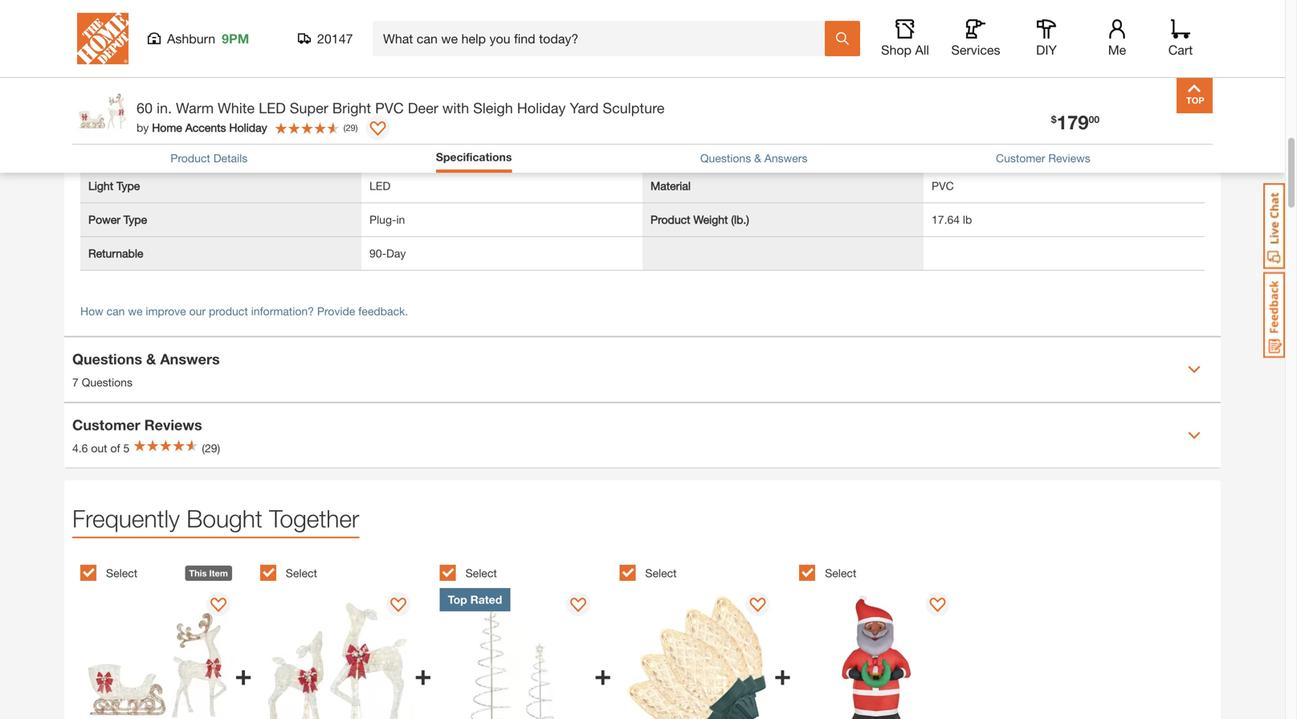 Task type: vqa. For each thing, say whether or not it's contained in the screenshot.


Task type: describe. For each thing, give the bounding box(es) containing it.
by home accents holiday
[[137, 121, 267, 134]]

0 horizontal spatial pvc
[[375, 99, 404, 117]]

caret image for questions & answers
[[1189, 363, 1201, 376]]

frequently
[[72, 504, 180, 533]]

0 vertical spatial yard
[[932, 78, 955, 91]]

00
[[1089, 114, 1100, 125]]

select for 3 / 5 group at the bottom left of the page
[[466, 567, 497, 580]]

light bulb color
[[88, 145, 170, 159]]

2-piece warm white led spiral trees holiday yard decoration image
[[440, 588, 595, 719]]

0 vertical spatial sculpture
[[958, 78, 1006, 91]]

extra bulbs, fuses, stake/stand
[[370, 112, 531, 125]]

plug-
[[370, 213, 397, 226]]

7
[[72, 376, 79, 389]]

type for plug-in
[[124, 213, 147, 226]]

stake/stand
[[470, 112, 531, 125]]

(
[[344, 122, 346, 133]]

1 horizontal spatial super
[[414, 78, 444, 91]]

ashburn 9pm
[[167, 31, 249, 46]]

product for product details
[[171, 151, 210, 165]]

product for product weight (lb.)
[[651, 213, 691, 226]]

we
[[128, 304, 143, 318]]

how
[[80, 304, 103, 318]]

our
[[189, 304, 206, 318]]

questions for questions & answers 7 questions
[[72, 350, 142, 367]]

20147
[[317, 31, 353, 46]]

this
[[189, 568, 207, 578]]

decor
[[692, 78, 722, 91]]

0 vertical spatial holiday
[[651, 78, 689, 91]]

29
[[346, 122, 356, 133]]

light type
[[88, 179, 140, 192]]

information?
[[251, 304, 314, 318]]

type for led
[[117, 179, 140, 192]]

0 horizontal spatial white
[[218, 99, 255, 117]]

theme
[[143, 44, 177, 57]]

light temperature
[[651, 145, 742, 159]]

display image inside 2 / 5 group
[[391, 598, 407, 614]]

+ for 3 / 5 group at the bottom left of the page
[[595, 657, 612, 691]]

1 vertical spatial reviews
[[144, 416, 202, 433]]

5
[[123, 441, 130, 455]]

light for light temperature
[[651, 145, 676, 159]]

indoor/outdoor
[[651, 112, 729, 125]]

can
[[107, 304, 125, 318]]

1 horizontal spatial led
[[370, 179, 391, 192]]

bought
[[187, 504, 263, 533]]

2 vertical spatial questions
[[82, 376, 133, 389]]

white for white
[[932, 44, 961, 57]]

1 horizontal spatial customer
[[997, 151, 1046, 165]]

bulb
[[117, 145, 140, 159]]

questions & answers
[[701, 151, 808, 165]]

diy button
[[1021, 19, 1073, 58]]

0 horizontal spatial customer
[[72, 416, 140, 433]]

$
[[1052, 114, 1057, 125]]

product weight (lb.)
[[651, 213, 750, 226]]

fuses,
[[434, 112, 467, 125]]

returnable
[[88, 247, 143, 260]]

60
[[137, 99, 153, 117]]

extra
[[370, 112, 396, 125]]

& for questions & answers 7 questions
[[146, 350, 156, 367]]

light for light bulb color
[[88, 145, 113, 159]]

60 in. warm white led super bright pvc deer with sleigh holiday yard sculpture
[[137, 99, 665, 117]]

frequently bought together
[[72, 504, 360, 533]]

4.6
[[72, 441, 88, 455]]

+ for the 4 / 5 group
[[774, 657, 792, 691]]

specifications
[[436, 150, 512, 164]]

services
[[952, 42, 1001, 57]]

temperature
[[679, 145, 742, 159]]

display image inside 5 / 5 group
[[930, 598, 946, 614]]

1 / 5 group
[[80, 556, 252, 719]]

cart link
[[1164, 19, 1199, 58]]

1 vertical spatial sculpture
[[603, 99, 665, 117]]

17.64 lb
[[932, 213, 973, 226]]

20147 button
[[298, 31, 354, 47]]

color family
[[651, 44, 714, 57]]

me
[[1109, 42, 1127, 57]]

me button
[[1092, 19, 1144, 58]]

select for 5 / 5 group
[[826, 567, 857, 580]]

holiday decor product type
[[651, 78, 792, 91]]

shop all button
[[880, 19, 931, 58]]

display image inside 1 / 5 group
[[211, 598, 227, 614]]

lights
[[402, 145, 432, 159]]

white for white lights
[[370, 145, 398, 159]]

diy
[[1037, 42, 1058, 57]]

in.
[[157, 99, 172, 117]]

bulbs,
[[399, 112, 431, 125]]

0 vertical spatial color
[[651, 44, 678, 57]]

the home depot logo image
[[77, 13, 129, 64]]

(lb.)
[[732, 213, 750, 226]]

items
[[135, 112, 163, 125]]

weight
[[694, 213, 728, 226]]

select for 1 / 5 group
[[106, 567, 138, 580]]

how can we improve our product information? provide feedback. link
[[80, 304, 408, 318]]

feedback.
[[359, 304, 408, 318]]

1 vertical spatial warm
[[932, 145, 962, 159]]

caret image for customer reviews
[[1189, 429, 1201, 442]]

6.5 ft. h x 3 ft. w airblown african american santa christmas inflatable with led lights image
[[800, 588, 954, 719]]

live chat image
[[1264, 183, 1286, 269]]

ashburn
[[167, 31, 216, 46]]

2 horizontal spatial product
[[725, 78, 765, 91]]

by
[[137, 121, 149, 134]]

together
[[269, 504, 360, 533]]

light for light type
[[88, 179, 113, 192]]

lighted,
[[370, 78, 411, 91]]



Task type: locate. For each thing, give the bounding box(es) containing it.
super up with
[[414, 78, 444, 91]]

0 horizontal spatial holiday
[[229, 121, 267, 134]]

answers right temperature
[[765, 151, 808, 165]]

super
[[414, 78, 444, 91], [290, 99, 328, 117]]

lighted, super bright
[[370, 78, 477, 91]]

services button
[[951, 19, 1002, 58]]

1 vertical spatial questions
[[72, 350, 142, 367]]

1 vertical spatial customer
[[72, 416, 140, 433]]

product right the decor
[[725, 78, 765, 91]]

4 / 5 group
[[620, 556, 792, 719]]

0 vertical spatial customer
[[997, 151, 1046, 165]]

1 horizontal spatial warm
[[932, 145, 962, 159]]

1 horizontal spatial customer reviews
[[997, 151, 1091, 165]]

1 vertical spatial customer reviews
[[72, 416, 202, 433]]

material
[[651, 179, 691, 192]]

select inside 1 / 5 group
[[106, 567, 138, 580]]

0 vertical spatial deer
[[370, 44, 393, 57]]

+ inside 1 / 5 group
[[235, 657, 252, 691]]

led
[[259, 99, 286, 117], [370, 179, 391, 192]]

christmas theme
[[88, 44, 177, 57]]

customer reviews
[[997, 151, 1091, 165], [72, 416, 202, 433]]

1 display image from the left
[[211, 598, 227, 614]]

pvc down lighted,
[[375, 99, 404, 117]]

plug-in
[[370, 213, 405, 226]]

product details
[[171, 151, 248, 165]]

lb
[[963, 213, 973, 226]]

bright up with
[[447, 78, 477, 91]]

0 vertical spatial warm
[[176, 99, 214, 117]]

1 horizontal spatial display image
[[930, 598, 946, 614]]

holiday right sleigh
[[517, 99, 566, 117]]

0 horizontal spatial answers
[[160, 350, 220, 367]]

1 vertical spatial white
[[218, 99, 255, 117]]

2 vertical spatial holiday
[[229, 121, 267, 134]]

1 vertical spatial holiday
[[517, 99, 566, 117]]

9pm
[[222, 31, 249, 46]]

0 vertical spatial product
[[725, 78, 765, 91]]

$ 179 00
[[1052, 111, 1100, 133]]

0 vertical spatial answers
[[765, 151, 808, 165]]

type
[[768, 78, 792, 91], [117, 179, 140, 192], [124, 213, 147, 226]]

light up power
[[88, 179, 113, 192]]

display image
[[370, 121, 386, 137], [391, 598, 407, 614], [570, 598, 587, 614], [750, 598, 766, 614]]

deer down lighted, super bright
[[408, 99, 439, 117]]

+
[[235, 657, 252, 691], [415, 657, 432, 691], [595, 657, 612, 691], [774, 657, 792, 691]]

1 vertical spatial product
[[171, 151, 210, 165]]

0 horizontal spatial deer
[[370, 44, 393, 57]]

( 29 )
[[344, 122, 358, 133]]

2 display image from the left
[[930, 598, 946, 614]]

improve
[[146, 304, 186, 318]]

3 + from the left
[[595, 657, 612, 691]]

2 horizontal spatial white
[[932, 44, 961, 57]]

100l warm white faceted christmas c9 led string lights image
[[620, 588, 774, 719]]

questions & answers 7 questions
[[72, 350, 220, 389]]

2 select from the left
[[286, 567, 317, 580]]

top button
[[1177, 77, 1214, 113]]

0 horizontal spatial super
[[290, 99, 328, 117]]

bright
[[447, 78, 477, 91], [333, 99, 371, 117]]

1 horizontal spatial white
[[370, 145, 398, 159]]

rated
[[471, 593, 502, 606]]

features
[[88, 78, 132, 91]]

0 vertical spatial white
[[932, 44, 961, 57]]

type down bulb
[[117, 179, 140, 192]]

1 horizontal spatial color
[[651, 44, 678, 57]]

questions & answers button
[[701, 150, 808, 167], [701, 150, 808, 167]]

1 vertical spatial caret image
[[1189, 429, 1201, 442]]

1 vertical spatial details
[[214, 151, 248, 165]]

2 vertical spatial white
[[370, 145, 398, 159]]

provide
[[317, 304, 355, 318]]

1 vertical spatial &
[[146, 350, 156, 367]]

led up by home accents holiday on the top left of the page
[[259, 99, 286, 117]]

& right temperature
[[755, 151, 762, 165]]

0 vertical spatial pvc
[[375, 99, 404, 117]]

4.6 out of 5
[[72, 441, 130, 455]]

product details button
[[171, 150, 248, 167], [171, 150, 248, 167]]

white lights
[[370, 145, 432, 159]]

yard sculpture
[[932, 78, 1006, 91]]

0 vertical spatial caret image
[[1189, 363, 1201, 376]]

this item
[[189, 568, 228, 578]]

1 caret image from the top
[[1189, 363, 1201, 376]]

warm
[[176, 99, 214, 117], [932, 145, 962, 159]]

+ for 2 / 5 group
[[415, 657, 432, 691]]

0 horizontal spatial yard
[[570, 99, 599, 117]]

holiday down color family
[[651, 78, 689, 91]]

white
[[932, 44, 961, 57], [218, 99, 255, 117], [370, 145, 398, 159]]

bright up 29
[[333, 99, 371, 117]]

customer reviews up 5
[[72, 416, 202, 433]]

sleigh
[[473, 99, 513, 117]]

2 vertical spatial type
[[124, 213, 147, 226]]

questions down indoor/outdoor
[[701, 151, 752, 165]]

product image image
[[76, 85, 129, 137]]

power type
[[88, 213, 147, 226]]

select inside 2 / 5 group
[[286, 567, 317, 580]]

answers down 'our'
[[160, 350, 220, 367]]

4 + from the left
[[774, 657, 792, 691]]

select inside 5 / 5 group
[[826, 567, 857, 580]]

super down 20147 button
[[290, 99, 328, 117]]

white right all
[[932, 44, 961, 57]]

1 horizontal spatial reviews
[[1049, 151, 1091, 165]]

light up material
[[651, 145, 676, 159]]

3 / 5 group
[[440, 556, 612, 719]]

holiday
[[651, 78, 689, 91], [517, 99, 566, 117], [229, 121, 267, 134]]

color down "home"
[[143, 145, 170, 159]]

0 horizontal spatial bright
[[333, 99, 371, 117]]

top
[[448, 593, 467, 606]]

1 vertical spatial super
[[290, 99, 328, 117]]

0 vertical spatial &
[[755, 151, 762, 165]]

select inside 3 / 5 group
[[466, 567, 497, 580]]

2 horizontal spatial holiday
[[651, 78, 689, 91]]

4 select from the left
[[646, 567, 677, 580]]

white left lights
[[370, 145, 398, 159]]

questions right 7
[[82, 376, 133, 389]]

0 vertical spatial bright
[[447, 78, 477, 91]]

product
[[725, 78, 765, 91], [171, 151, 210, 165], [651, 213, 691, 226]]

17.64
[[932, 213, 960, 226]]

1 vertical spatial pvc
[[932, 179, 955, 192]]

1 select from the left
[[106, 567, 138, 580]]

caret image
[[1189, 363, 1201, 376], [1189, 429, 1201, 442]]

product
[[209, 304, 248, 318]]

accents
[[185, 121, 226, 134]]

90-day
[[370, 247, 406, 260]]

shop all
[[882, 42, 930, 57]]

specifications button
[[436, 149, 512, 169], [436, 149, 512, 166]]

1 horizontal spatial details
[[214, 151, 248, 165]]

+ inside 3 / 5 group
[[595, 657, 612, 691]]

item
[[209, 568, 228, 578]]

sculpture down services
[[958, 78, 1006, 91]]

light
[[88, 145, 113, 159], [651, 145, 676, 159], [88, 179, 113, 192]]

+ inside the 4 / 5 group
[[774, 657, 792, 691]]

0 vertical spatial reviews
[[1049, 151, 1091, 165]]

details up christmas
[[80, 6, 124, 23]]

details down accents
[[214, 151, 248, 165]]

family
[[681, 44, 714, 57]]

2 + from the left
[[415, 657, 432, 691]]

answers for questions & answers
[[765, 151, 808, 165]]

36 in. warm white led super bright doe and 28 in. fawn holiday yard decoration image
[[260, 588, 415, 719]]

1 vertical spatial color
[[143, 145, 170, 159]]

0 horizontal spatial sculpture
[[603, 99, 665, 117]]

5 / 5 group
[[800, 556, 972, 719]]

warm up 17.64
[[932, 145, 962, 159]]

0 vertical spatial details
[[80, 6, 124, 23]]

0 horizontal spatial display image
[[211, 598, 227, 614]]

1 horizontal spatial sculpture
[[958, 78, 1006, 91]]

3 select from the left
[[466, 567, 497, 580]]

1 horizontal spatial pvc
[[932, 179, 955, 192]]

details
[[80, 6, 124, 23], [214, 151, 248, 165]]

white up accents
[[218, 99, 255, 117]]

of
[[110, 441, 120, 455]]

179
[[1057, 111, 1089, 133]]

& inside questions & answers 7 questions
[[146, 350, 156, 367]]

0 horizontal spatial details
[[80, 6, 124, 23]]

1 vertical spatial type
[[117, 179, 140, 192]]

0 vertical spatial questions
[[701, 151, 752, 165]]

0 vertical spatial super
[[414, 78, 444, 91]]

sculpture down color family
[[603, 99, 665, 117]]

type right the decor
[[768, 78, 792, 91]]

1 horizontal spatial &
[[755, 151, 762, 165]]

christmas
[[88, 44, 139, 57]]

1 horizontal spatial holiday
[[517, 99, 566, 117]]

warm up by home accents holiday on the top left of the page
[[176, 99, 214, 117]]

0 horizontal spatial warm
[[176, 99, 214, 117]]

select for the 4 / 5 group
[[646, 567, 677, 580]]

1 vertical spatial answers
[[160, 350, 220, 367]]

questions for questions & answers
[[701, 151, 752, 165]]

all
[[916, 42, 930, 57]]

power
[[88, 213, 120, 226]]

2 / 5 group
[[260, 556, 432, 719]]

select for 2 / 5 group
[[286, 567, 317, 580]]

1 horizontal spatial product
[[651, 213, 691, 226]]

light left bulb
[[88, 145, 113, 159]]

color left the family
[[651, 44, 678, 57]]

yard down services
[[932, 78, 955, 91]]

product down material
[[651, 213, 691, 226]]

reviews
[[1049, 151, 1091, 165], [144, 416, 202, 433]]

questions up 7
[[72, 350, 142, 367]]

1 horizontal spatial bright
[[447, 78, 477, 91]]

type right power
[[124, 213, 147, 226]]

pvc
[[375, 99, 404, 117], [932, 179, 955, 192]]

answers for questions & answers 7 questions
[[160, 350, 220, 367]]

(29)
[[202, 441, 220, 455]]

cart
[[1169, 42, 1194, 57]]

out
[[91, 441, 107, 455]]

holiday right accents
[[229, 121, 267, 134]]

feedback link image
[[1264, 272, 1286, 358]]

What can we help you find today? search field
[[383, 22, 825, 55]]

shop
[[882, 42, 912, 57]]

select inside the 4 / 5 group
[[646, 567, 677, 580]]

led up plug-
[[370, 179, 391, 192]]

0 horizontal spatial customer reviews
[[72, 416, 202, 433]]

reviews up (29)
[[144, 416, 202, 433]]

yard down what can we help you find today? search box
[[570, 99, 599, 117]]

0 horizontal spatial led
[[259, 99, 286, 117]]

reviews down 179 on the top of the page
[[1049, 151, 1091, 165]]

top rated
[[448, 593, 502, 606]]

)
[[356, 122, 358, 133]]

0 horizontal spatial reviews
[[144, 416, 202, 433]]

0 horizontal spatial &
[[146, 350, 156, 367]]

yard
[[932, 78, 955, 91], [570, 99, 599, 117]]

answers inside questions & answers 7 questions
[[160, 350, 220, 367]]

product down by home accents holiday on the top left of the page
[[171, 151, 210, 165]]

0 vertical spatial led
[[259, 99, 286, 117]]

5 select from the left
[[826, 567, 857, 580]]

& down improve
[[146, 350, 156, 367]]

0 horizontal spatial color
[[143, 145, 170, 159]]

deer up lighted,
[[370, 44, 393, 57]]

1 horizontal spatial deer
[[408, 99, 439, 117]]

1 vertical spatial led
[[370, 179, 391, 192]]

home
[[152, 121, 182, 134]]

deer
[[370, 44, 393, 57], [408, 99, 439, 117]]

+ inside 2 / 5 group
[[415, 657, 432, 691]]

90-
[[370, 247, 387, 260]]

1 + from the left
[[235, 657, 252, 691]]

customer reviews down "$"
[[997, 151, 1091, 165]]

0 horizontal spatial product
[[171, 151, 210, 165]]

display image
[[211, 598, 227, 614], [930, 598, 946, 614]]

in
[[397, 213, 405, 226]]

0 vertical spatial customer reviews
[[997, 151, 1091, 165]]

1 horizontal spatial yard
[[932, 78, 955, 91]]

1 horizontal spatial answers
[[765, 151, 808, 165]]

pvc up 17.64
[[932, 179, 955, 192]]

1 vertical spatial bright
[[333, 99, 371, 117]]

how can we improve our product information? provide feedback.
[[80, 304, 408, 318]]

1 vertical spatial deer
[[408, 99, 439, 117]]

1 vertical spatial yard
[[570, 99, 599, 117]]

2 vertical spatial product
[[651, 213, 691, 226]]

day
[[387, 247, 406, 260]]

&
[[755, 151, 762, 165], [146, 350, 156, 367]]

color
[[651, 44, 678, 57], [143, 145, 170, 159]]

2 caret image from the top
[[1189, 429, 1201, 442]]

0 vertical spatial type
[[768, 78, 792, 91]]

& for questions & answers
[[755, 151, 762, 165]]



